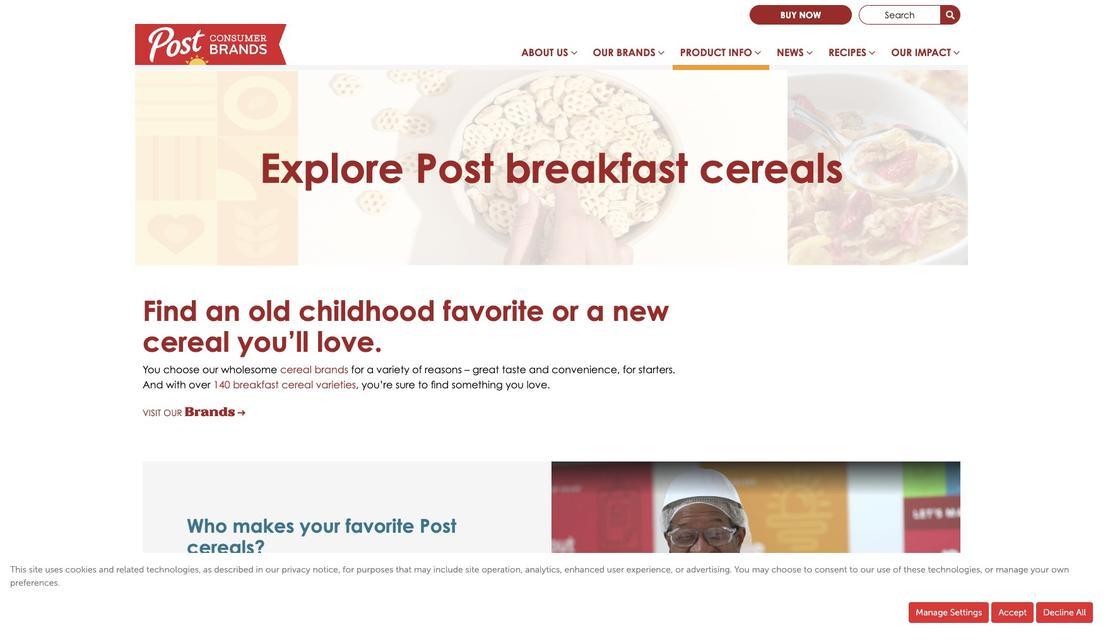 Task type: describe. For each thing, give the bounding box(es) containing it.
2 horizontal spatial to
[[850, 565, 858, 576]]

tasting
[[350, 565, 383, 578]]

recipes
[[829, 46, 867, 59]]

this site uses cookies and related technologies, as described in our privacy notice
[[10, 565, 338, 576]]

buy now link
[[750, 5, 852, 25]]

our brands
[[593, 46, 656, 59]]

great
[[473, 364, 499, 376]]

buy now menu item
[[750, 5, 852, 25]]

for a variety of reasons – great taste and convenience, for starters. and with over
[[143, 364, 676, 391]]

sure
[[396, 379, 415, 391]]

cereals?
[[187, 536, 265, 560]]

tours
[[219, 580, 242, 593]]

experience,
[[627, 565, 673, 576]]

recipes link
[[821, 40, 884, 70]]

starters.
[[639, 364, 676, 376]]

140
[[213, 379, 230, 391]]

0 horizontal spatial to
[[418, 379, 428, 391]]

of inside and get virtual tours of our manufacturing plants around the united states and canada.
[[245, 580, 254, 593]]

our impact
[[891, 46, 951, 59]]

, for purposes that may include site operation, analytics, enhanced user experience, or advertising. you may choose to consent to our use of these technologies, or manage your own preferences.
[[10, 565, 1069, 589]]

you'll
[[237, 325, 309, 358]]

meet the faces behind our great-tasting cereal brands
[[187, 565, 454, 578]]

product
[[680, 46, 726, 59]]

over
[[189, 379, 211, 391]]

use
[[877, 565, 891, 576]]

a inside for a variety of reasons – great taste and convenience, for starters. and with over
[[367, 364, 374, 376]]

1 horizontal spatial or
[[676, 565, 684, 576]]

user
[[607, 565, 624, 576]]

find
[[143, 294, 198, 328]]

of inside ", for purposes that may include site operation, analytics, enhanced user experience, or advertising. you may choose to consent to our use of these technologies, or manage your own preferences."
[[893, 565, 902, 576]]

impact
[[915, 46, 951, 59]]

1 may from the left
[[414, 565, 431, 576]]

you're
[[362, 379, 393, 391]]

operation,
[[482, 565, 523, 576]]

varieties
[[316, 379, 356, 391]]

of inside for a variety of reasons – great taste and convenience, for starters. and with over
[[412, 364, 422, 376]]

wholesome
[[221, 364, 277, 376]]

own
[[1052, 565, 1069, 576]]

find
[[431, 379, 449, 391]]

taste
[[502, 364, 526, 376]]

as
[[203, 565, 212, 576]]

choose inside ", for purposes that may include site operation, analytics, enhanced user experience, or advertising. you may choose to consent to our use of these technologies, or manage your own preferences."
[[772, 565, 802, 576]]

variety
[[377, 364, 409, 376]]

accept
[[999, 608, 1027, 619]]

virtual
[[187, 580, 216, 593]]

1 horizontal spatial ,
[[356, 379, 359, 391]]

cookies
[[65, 565, 96, 576]]

who makes your favorite post cereals?
[[187, 515, 456, 560]]

our inside and get virtual tours of our manufacturing plants around the united states and canada.
[[257, 580, 273, 593]]

manage settings button
[[909, 603, 989, 624]]

technologies, inside ", for purposes that may include site operation, analytics, enhanced user experience, or advertising. you may choose to consent to our use of these technologies, or manage your own preferences."
[[928, 565, 983, 576]]

cereal up around on the bottom of page
[[386, 565, 417, 578]]

favorite inside the find an old childhood favorite or a new cereal you'll love.
[[443, 294, 544, 328]]

described
[[214, 565, 254, 576]]

decline all button
[[1037, 603, 1093, 624]]

in our
[[256, 565, 279, 576]]

enhanced
[[565, 565, 605, 576]]

and
[[143, 379, 163, 391]]

an
[[205, 294, 240, 328]]

manage
[[916, 608, 948, 619]]

states
[[476, 580, 505, 593]]

united
[[441, 580, 473, 593]]

you
[[506, 379, 524, 391]]

1 horizontal spatial brands
[[420, 565, 454, 578]]

settings
[[950, 608, 982, 619]]

and get virtual tours of our manufacturing plants around the united states and canada.
[[187, 565, 505, 608]]

1 vertical spatial breakfast
[[233, 379, 279, 391]]

our for our impact
[[891, 46, 912, 59]]

–
[[465, 364, 470, 376]]

old
[[248, 294, 291, 328]]

manufacturing
[[276, 580, 349, 593]]

all
[[1076, 608, 1086, 619]]

1 horizontal spatial to
[[804, 565, 812, 576]]

privacy notice
[[282, 565, 338, 576]]

include
[[434, 565, 463, 576]]

the inside and get virtual tours of our manufacturing plants around the united states and canada.
[[422, 580, 438, 593]]

get
[[480, 565, 496, 578]]

2 may from the left
[[752, 565, 769, 576]]

product info link
[[673, 40, 769, 70]]

about
[[521, 46, 554, 59]]

0 vertical spatial the
[[215, 565, 232, 578]]

and down virtual on the left of page
[[187, 595, 207, 608]]

your inside ", for purposes that may include site operation, analytics, enhanced user experience, or advertising. you may choose to consent to our use of these technologies, or manage your own preferences."
[[1031, 565, 1049, 576]]

advertising.
[[687, 565, 732, 576]]

with
[[166, 379, 186, 391]]

news
[[777, 46, 804, 59]]

now
[[799, 9, 821, 20]]

something
[[452, 379, 503, 391]]

explore
[[260, 143, 404, 193]]

privacy notice link
[[282, 565, 338, 576]]

us
[[557, 46, 568, 59]]

find an old childhood favorite or a new cereal you'll love.
[[143, 294, 669, 358]]

cereals
[[699, 143, 844, 193]]

Search text field
[[859, 5, 941, 25]]

product info
[[680, 46, 752, 59]]

our for our brands
[[593, 46, 614, 59]]

140 breakfast cereal varieties , you're sure to find something you love.
[[213, 379, 550, 391]]

post consumer brands image
[[135, 24, 287, 65]]

1 horizontal spatial love.
[[527, 379, 550, 391]]

, inside ", for purposes that may include site operation, analytics, enhanced user experience, or advertising. you may choose to consent to our use of these technologies, or manage your own preferences."
[[338, 565, 340, 576]]

or inside the find an old childhood favorite or a new cereal you'll love.
[[552, 294, 579, 328]]



Task type: locate. For each thing, give the bounding box(es) containing it.
1 horizontal spatial favorite
[[443, 294, 544, 328]]

1 vertical spatial cereal brands link
[[386, 565, 454, 578]]

,
[[356, 379, 359, 391], [338, 565, 340, 576]]

0 vertical spatial of
[[412, 364, 422, 376]]

cereal left varieties
[[282, 379, 313, 391]]

1 vertical spatial you
[[735, 565, 750, 576]]

who
[[187, 515, 227, 538]]

search image
[[946, 11, 955, 20]]

long arrow right image
[[238, 410, 245, 419]]

1 technologies, from the left
[[146, 565, 201, 576]]

1 horizontal spatial the
[[422, 580, 438, 593]]

breakfast
[[505, 143, 688, 193], [233, 379, 279, 391]]

cereal brands link up around on the bottom of page
[[386, 565, 454, 578]]

consent
[[815, 565, 847, 576]]

technologies, up virtual on the left of page
[[146, 565, 201, 576]]

0 vertical spatial you
[[143, 364, 160, 376]]

uses
[[45, 565, 63, 576]]

manage
[[996, 565, 1029, 576]]

love. up varieties
[[317, 325, 382, 358]]

buy now
[[781, 9, 821, 20]]

your up privacy notice link
[[300, 515, 340, 538]]

you up and
[[143, 364, 160, 376]]

analytics,
[[525, 565, 562, 576]]

0 vertical spatial cereal brands link
[[280, 364, 348, 376]]

faces
[[234, 565, 262, 578]]

may
[[414, 565, 431, 576], [752, 565, 769, 576]]

0 horizontal spatial a
[[367, 364, 374, 376]]

manage settings
[[916, 608, 982, 619]]

1 horizontal spatial may
[[752, 565, 769, 576]]

0 vertical spatial choose
[[163, 364, 200, 376]]

menu
[[514, 40, 968, 70]]

140 breakfast cereal varieties link
[[213, 379, 356, 391]]

post inside who makes your favorite post cereals?
[[420, 515, 456, 538]]

0 horizontal spatial or
[[552, 294, 579, 328]]

or left manage
[[985, 565, 994, 576]]

our inside the visit our brands
[[163, 408, 182, 419]]

our left use
[[861, 565, 874, 576]]

cereal
[[143, 325, 230, 358], [280, 364, 312, 376], [282, 379, 313, 391], [386, 565, 417, 578]]

1 vertical spatial your
[[1031, 565, 1049, 576]]

and inside for a variety of reasons – great taste and convenience, for starters. and with over
[[529, 364, 549, 376]]

1 horizontal spatial breakfast
[[505, 143, 688, 193]]

1 horizontal spatial technologies,
[[928, 565, 983, 576]]

0 horizontal spatial choose
[[163, 364, 200, 376]]

favorite up the 'purposes'
[[346, 515, 414, 538]]

0 horizontal spatial may
[[414, 565, 431, 576]]

2 horizontal spatial of
[[893, 565, 902, 576]]

your
[[300, 515, 340, 538], [1031, 565, 1049, 576]]

0 horizontal spatial site
[[29, 565, 43, 576]]

1 horizontal spatial cereal brands link
[[386, 565, 454, 578]]

our right the visit at the left bottom
[[163, 408, 182, 419]]

decline all
[[1043, 608, 1086, 619]]

the right as on the bottom
[[215, 565, 232, 578]]

behind
[[264, 565, 299, 578]]

preferences.
[[10, 578, 60, 589]]

for inside ", for purposes that may include site operation, analytics, enhanced user experience, or advertising. you may choose to consent to our use of these technologies, or manage your own preferences."
[[343, 565, 354, 576]]

2 horizontal spatial or
[[985, 565, 994, 576]]

None search field
[[859, 5, 961, 25]]

1 vertical spatial post
[[420, 515, 456, 538]]

related
[[116, 565, 144, 576]]

0 horizontal spatial cereal brands link
[[280, 364, 348, 376]]

our down in our
[[257, 580, 273, 593]]

of down faces
[[245, 580, 254, 593]]

1 horizontal spatial our
[[593, 46, 614, 59]]

, left tasting
[[338, 565, 340, 576]]

1 horizontal spatial brands
[[617, 46, 656, 59]]

1 horizontal spatial your
[[1031, 565, 1049, 576]]

0 horizontal spatial your
[[300, 515, 340, 538]]

brands up united
[[420, 565, 454, 578]]

1 vertical spatial brands
[[185, 405, 235, 419]]

0 horizontal spatial our
[[163, 408, 182, 419]]

menu containing about us
[[514, 40, 968, 70]]

1 horizontal spatial choose
[[772, 565, 802, 576]]

technologies,
[[146, 565, 201, 576], [928, 565, 983, 576]]

technologies, right these at the bottom
[[928, 565, 983, 576]]

0 vertical spatial love.
[[317, 325, 382, 358]]

to left consent
[[804, 565, 812, 576]]

a
[[586, 294, 605, 328], [367, 364, 374, 376]]

2 technologies, from the left
[[928, 565, 983, 576]]

1 vertical spatial a
[[367, 364, 374, 376]]

or up convenience,
[[552, 294, 579, 328]]

purposes
[[357, 565, 394, 576]]

that
[[396, 565, 412, 576]]

info
[[729, 46, 752, 59]]

childhood
[[299, 294, 435, 328]]

cereal brands link for childhood
[[280, 364, 348, 376]]

1 vertical spatial the
[[422, 580, 438, 593]]

2 vertical spatial of
[[245, 580, 254, 593]]

canada.
[[210, 595, 254, 608]]

about us
[[521, 46, 568, 59]]

or left advertising.
[[676, 565, 684, 576]]

0 horizontal spatial ,
[[338, 565, 340, 576]]

a up you're
[[367, 364, 374, 376]]

1 horizontal spatial of
[[412, 364, 422, 376]]

of right use
[[893, 565, 902, 576]]

a inside the find an old childhood favorite or a new cereal you'll love.
[[586, 294, 605, 328]]

site left get
[[466, 565, 479, 576]]

great-
[[320, 565, 350, 578]]

cereal brands link for favorite
[[386, 565, 454, 578]]

1 vertical spatial favorite
[[346, 515, 414, 538]]

for left starters.
[[623, 364, 636, 376]]

1 horizontal spatial site
[[466, 565, 479, 576]]

you inside ", for purposes that may include site operation, analytics, enhanced user experience, or advertising. you may choose to consent to our use of these technologies, or manage your own preferences."
[[735, 565, 750, 576]]

our up over
[[202, 364, 218, 376]]

new
[[613, 294, 669, 328]]

0 vertical spatial brands
[[617, 46, 656, 59]]

our brands link
[[585, 40, 673, 70]]

of up 'sure'
[[412, 364, 422, 376]]

0 horizontal spatial technologies,
[[146, 565, 201, 576]]

love. inside the find an old childhood favorite or a new cereal you'll love.
[[317, 325, 382, 358]]

cereal brands link up varieties
[[280, 364, 348, 376]]

0 horizontal spatial breakfast
[[233, 379, 279, 391]]

the
[[215, 565, 232, 578], [422, 580, 438, 593]]

this
[[10, 565, 27, 576]]

choose left consent
[[772, 565, 802, 576]]

and up united
[[457, 565, 477, 578]]

1 vertical spatial love.
[[527, 379, 550, 391]]

cereal up 140 breakfast cereal varieties link
[[280, 364, 312, 376]]

for
[[351, 364, 364, 376], [623, 364, 636, 376], [343, 565, 354, 576]]

brands inside 'menu'
[[617, 46, 656, 59]]

site inside ", for purposes that may include site operation, analytics, enhanced user experience, or advertising. you may choose to consent to our use of these technologies, or manage your own preferences."
[[466, 565, 479, 576]]

the down include
[[422, 580, 438, 593]]

our
[[202, 364, 218, 376], [861, 565, 874, 576], [302, 565, 318, 578], [257, 580, 273, 593]]

may right that
[[414, 565, 431, 576]]

0 vertical spatial ,
[[356, 379, 359, 391]]

these
[[904, 565, 926, 576]]

and
[[529, 364, 549, 376], [99, 565, 114, 576], [457, 565, 477, 578], [187, 595, 207, 608]]

0 horizontal spatial brands
[[315, 364, 348, 376]]

decline
[[1043, 608, 1074, 619]]

explore post breakfast cereals
[[260, 143, 844, 193]]

0 horizontal spatial you
[[143, 364, 160, 376]]

site up preferences.
[[29, 565, 43, 576]]

reasons
[[425, 364, 462, 376]]

cereal up with
[[143, 325, 230, 358]]

favorite up great
[[443, 294, 544, 328]]

our right us
[[593, 46, 614, 59]]

1 vertical spatial ,
[[338, 565, 340, 576]]

choose up with
[[163, 364, 200, 376]]

0 vertical spatial favorite
[[443, 294, 544, 328]]

around
[[384, 580, 419, 593]]

brands up varieties
[[315, 364, 348, 376]]

bowls of cereal next to each other image
[[135, 70, 968, 266]]

0 horizontal spatial brands
[[185, 405, 235, 419]]

brands
[[617, 46, 656, 59], [185, 405, 235, 419]]

1 site from the left
[[29, 565, 43, 576]]

your inside who makes your favorite post cereals?
[[300, 515, 340, 538]]

1 horizontal spatial a
[[586, 294, 605, 328]]

0 vertical spatial brands
[[315, 364, 348, 376]]

0 horizontal spatial love.
[[317, 325, 382, 358]]

1 vertical spatial of
[[893, 565, 902, 576]]

our up the manufacturing
[[302, 565, 318, 578]]

to
[[418, 379, 428, 391], [804, 565, 812, 576], [850, 565, 858, 576]]

0 vertical spatial post
[[415, 143, 494, 193]]

visit
[[143, 408, 161, 419]]

2 horizontal spatial our
[[891, 46, 912, 59]]

and left related
[[99, 565, 114, 576]]

favorite
[[443, 294, 544, 328], [346, 515, 414, 538]]

to right consent
[[850, 565, 858, 576]]

choose
[[163, 364, 200, 376], [772, 565, 802, 576]]

may right advertising.
[[752, 565, 769, 576]]

1 horizontal spatial you
[[735, 565, 750, 576]]

your left own
[[1031, 565, 1049, 576]]

our
[[593, 46, 614, 59], [891, 46, 912, 59], [163, 408, 182, 419]]

and right taste
[[529, 364, 549, 376]]

makes
[[233, 515, 294, 538]]

plants
[[352, 580, 381, 593]]

about us link
[[514, 40, 585, 70]]

a left new
[[586, 294, 605, 328]]

accept button
[[992, 603, 1034, 624]]

you choose our wholesome cereal brands
[[143, 364, 348, 376]]

convenience,
[[552, 364, 620, 376]]

our inside ", for purposes that may include site operation, analytics, enhanced user experience, or advertising. you may choose to consent to our use of these technologies, or manage your own preferences."
[[861, 565, 874, 576]]

visit our brands
[[143, 405, 235, 419]]

for up you're
[[351, 364, 364, 376]]

for up plants
[[343, 565, 354, 576]]

0 vertical spatial your
[[300, 515, 340, 538]]

, left you're
[[356, 379, 359, 391]]

love. right you
[[527, 379, 550, 391]]

you right advertising.
[[735, 565, 750, 576]]

our left impact on the right of the page
[[891, 46, 912, 59]]

buy
[[781, 9, 797, 20]]

0 horizontal spatial favorite
[[346, 515, 414, 538]]

1 vertical spatial brands
[[420, 565, 454, 578]]

1 vertical spatial choose
[[772, 565, 802, 576]]

to left find
[[418, 379, 428, 391]]

cereal inside the find an old childhood favorite or a new cereal you'll love.
[[143, 325, 230, 358]]

0 horizontal spatial of
[[245, 580, 254, 593]]

favorite inside who makes your favorite post cereals?
[[346, 515, 414, 538]]

0 vertical spatial a
[[586, 294, 605, 328]]

our impact link
[[884, 40, 968, 70]]

0 horizontal spatial the
[[215, 565, 232, 578]]

news link
[[769, 40, 821, 70]]

0 vertical spatial breakfast
[[505, 143, 688, 193]]

2 site from the left
[[466, 565, 479, 576]]



Task type: vqa. For each thing, say whether or not it's contained in the screenshot.
Granolas
no



